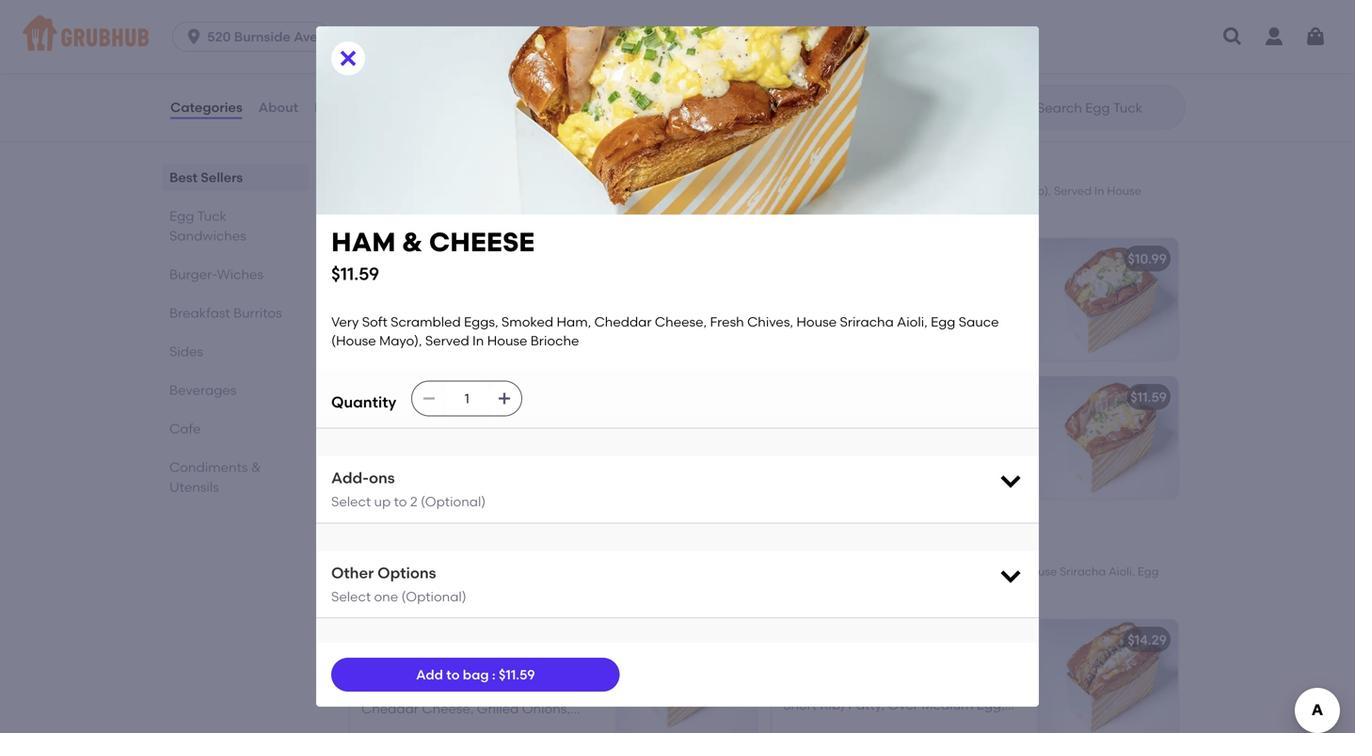 Task type: vqa. For each thing, say whether or not it's contained in the screenshot.
3.7
no



Task type: describe. For each thing, give the bounding box(es) containing it.
svg image inside 520 burnside ave button
[[185, 27, 203, 46]]

reviews
[[314, 99, 367, 115]]

& for ham & cheese $11.59
[[402, 226, 423, 258]]

aioli, inside very soft scrambled eggs, fanned avocado, fresh chives, house sriracha aioli, egg sauce (house mayo), served in house brioche
[[840, 316, 871, 332]]

ons
[[369, 469, 395, 487]]

ham & cheese image
[[1037, 377, 1178, 499]]

original - royal west image
[[615, 619, 757, 733]]

grilled
[[823, 565, 859, 578]]

short
[[531, 565, 560, 578]]

scrambled inside very soft scrambled eggs, smoked bacon, cheddar cheese, fresh chives, house sriracha aioli, egg sauce (house mayo), served in house brioche
[[421, 420, 491, 436]]

beverages
[[169, 382, 237, 398]]

bacon & cheese $11.59
[[870, 52, 989, 91]]

fanned
[[953, 278, 1002, 294]]

original for original - sweet egg
[[361, 251, 428, 267]]

egg,
[[697, 565, 721, 578]]

(korean
[[485, 565, 528, 578]]

breakfast burritos
[[169, 305, 282, 321]]

other
[[331, 564, 374, 582]]

original - royal west
[[361, 636, 524, 652]]

galbi
[[453, 565, 482, 578]]

chives, inside very soft scrambled eggs, fanned avocado, fresh chives, house sriracha aioli, egg sauce (house mayo), served in house brioche
[[884, 297, 930, 313]]

soft inside very soft scrambled eggs, fanned avocado, fresh chives, house sriracha aioli, egg sauce (house mayo), served in house brioche
[[814, 278, 839, 294]]

beef
[[661, 581, 686, 595]]

in inside the burger-wiches house made tteok-galbi (korean short rib) patty, over medium egg, cheddar cheese, grilled onions, pickles, fresh chives, house sriracha aioli, egg sauce (house mayo), served in house brioche      **contains beef & pork**
[[505, 581, 515, 595]]

fresh inside the burger-wiches house made tteok-galbi (korean short rib) patty, over medium egg, cheddar cheese, grilled onions, pickles, fresh chives, house sriracha aioli, egg sauce (house mayo), served in house brioche      **contains beef & pork**
[[948, 565, 978, 578]]

mayo), up bacon & cheese
[[379, 333, 422, 349]]

add
[[416, 667, 443, 683]]

2 vertical spatial cheese
[[428, 393, 480, 409]]

add to bag : $11.59
[[416, 667, 535, 683]]

condiments
[[169, 459, 248, 475]]

condiments & utensils
[[169, 459, 261, 495]]

original - eggcellent burrito $8.29
[[364, 52, 594, 91]]

soft inside very soft scrambled eggs, smoked bacon, cheddar cheese, fresh chives, house sriracha aioli, egg sauce (house mayo), served in house brioche
[[392, 420, 418, 436]]

onions,
[[861, 565, 903, 578]]

very inside very soft scrambled eggs, smoked bacon, cheddar cheese, fresh chives, house sriracha aioli, egg sauce (house mayo), served in house brioche
[[361, 420, 389, 436]]

fresh inside the very soft scrambled eggs, fresh chives, house sriracha aioli, egg sauce (house mayo), served in house brioche
[[532, 278, 566, 294]]

cheddar inside the burger-wiches house made tteok-galbi (korean short rib) patty, over medium egg, cheddar cheese, grilled onions, pickles, fresh chives, house sriracha aioli, egg sauce (house mayo), served in house brioche      **contains beef & pork**
[[724, 565, 773, 578]]

in inside the very soft scrambled eggs, fresh chives, house sriracha aioli, egg sauce (house mayo), served in house brioche
[[546, 316, 558, 332]]

& for bacon & cheese
[[415, 393, 425, 409]]

burger-wiches house made tteok-galbi (korean short rib) patty, over medium egg, cheddar cheese, grilled onions, pickles, fresh chives, house sriracha aioli, egg sauce (house mayo), served in house brioche      **contains beef & pork**
[[346, 538, 1159, 595]]

egg
[[488, 251, 517, 267]]

Input item quantity number field
[[446, 382, 488, 415]]

(house inside very soft scrambled eggs, smoked bacon, cheddar cheese, fresh chives, house sriracha aioli, egg sauce (house mayo), served in house brioche
[[405, 477, 450, 493]]

sandwiches for egg tuck sandwiches
[[169, 228, 246, 244]]

eggcellent
[[442, 52, 532, 68]]

gochuracha
[[783, 632, 884, 648]]

about button
[[258, 73, 299, 141]]

gochuracha royal west [spicy] image
[[1037, 619, 1178, 733]]

up
[[374, 494, 391, 510]]

main navigation navigation
[[0, 0, 1355, 73]]

cheese, inside very soft scrambled eggs, smoked bacon, cheddar cheese, fresh chives, house sriracha aioli, egg sauce (house mayo), served in house brioche
[[470, 439, 522, 455]]

mayo), inside very soft scrambled eggs, fanned avocado, fresh chives, house sriracha aioli, egg sauce (house mayo), served in house brioche
[[783, 335, 826, 351]]

tteok-
[[418, 565, 453, 578]]

burrito
[[535, 52, 594, 68]]

gochuracha royal west [spicy]
[[783, 632, 1025, 648]]

scrambled inside very soft scrambled eggs, fanned avocado, fresh chives, house sriracha aioli, egg sauce (house mayo), served in house brioche
[[842, 278, 913, 294]]

add-
[[331, 469, 369, 487]]

sauce inside very soft scrambled eggs, fanned avocado, fresh chives, house sriracha aioli, egg sauce (house mayo), served in house brioche
[[902, 316, 942, 332]]

brioche inside very soft scrambled eggs, fanned avocado, fresh chives, house sriracha aioli, egg sauce (house mayo), served in house brioche
[[934, 335, 983, 351]]

reviews button
[[313, 73, 368, 141]]

& for condiments & utensils
[[251, 459, 261, 475]]

(house inside the very soft scrambled eggs, fresh chives, house sriracha aioli, egg sauce (house mayo), served in house brioche
[[405, 316, 450, 332]]

scrambled inside egg tuck sandwiches signature tucked in egg sandwiches with very soft scrambled eggs, fresh chives, house sriracha aioli, egg sauce (house mayo), served in house brioche
[[628, 184, 688, 197]]

& for bacon & cheese $11.59
[[923, 52, 934, 68]]

520 burnside ave
[[207, 29, 318, 45]]

served up pickles,
[[920, 473, 964, 489]]

one
[[374, 589, 398, 605]]

categories button
[[169, 73, 243, 141]]

2
[[410, 494, 418, 510]]

avo egg image
[[1037, 238, 1178, 361]]

ave
[[294, 29, 318, 45]]

egg inside the very soft scrambled eggs, fresh chives, house sriracha aioli, egg sauce (house mayo), served in house brioche
[[545, 297, 570, 313]]

$13.19
[[709, 632, 745, 648]]

original for original - eggcellent burrito $8.29
[[364, 52, 431, 68]]

best for original - royal west
[[373, 613, 397, 626]]

ham & cheese $11.59
[[331, 226, 535, 284]]

seller for original
[[400, 613, 430, 626]]

brioche inside egg tuck sandwiches signature tucked in egg sandwiches with very soft scrambled eggs, fresh chives, house sriracha aioli, egg sauce (house mayo), served in house brioche
[[346, 200, 388, 214]]

egg inside very soft scrambled eggs, fanned avocado, fresh chives, house sriracha aioli, egg sauce (house mayo), served in house brioche
[[874, 316, 899, 332]]

- for sweet
[[431, 251, 437, 267]]

search icon image
[[1007, 96, 1030, 119]]

utensils
[[169, 479, 219, 495]]

egg tuck sandwiches signature tucked in egg sandwiches with very soft scrambled eggs, fresh chives, house sriracha aioli, egg sauce (house mayo), served in house brioche
[[346, 158, 1142, 214]]

bacon for bacon & cheese
[[361, 393, 412, 409]]

cheddar inside very soft scrambled eggs, smoked bacon, cheddar cheese, fresh chives, house sriracha aioli, egg sauce (house mayo), served in house brioche
[[409, 439, 467, 455]]

mayo), inside egg tuck sandwiches signature tucked in egg sandwiches with very soft scrambled eggs, fresh chives, house sriracha aioli, egg sauce (house mayo), served in house brioche
[[1015, 184, 1051, 197]]

in inside very soft scrambled eggs, smoked bacon, cheddar cheese, fresh chives, house sriracha aioli, egg sauce (house mayo), served in house brioche
[[546, 477, 558, 493]]

sriracha inside the burger-wiches house made tteok-galbi (korean short rib) patty, over medium egg, cheddar cheese, grilled onions, pickles, fresh chives, house sriracha aioli, egg sauce (house mayo), served in house brioche      **contains beef & pork**
[[1060, 565, 1106, 578]]

eggs, inside the very soft scrambled eggs, fresh chives, house sriracha aioli, egg sauce (house mayo), served in house brioche
[[494, 278, 529, 294]]

very inside egg tuck sandwiches signature tucked in egg sandwiches with very soft scrambled eggs, fresh chives, house sriracha aioli, egg sauce (house mayo), served in house brioche
[[577, 184, 601, 197]]

brioche inside very soft scrambled eggs, smoked bacon, cheddar cheese, fresh chives, house sriracha aioli, egg sauce (house mayo), served in house brioche
[[405, 496, 453, 512]]

eggs, inside very soft scrambled eggs, smoked bacon, cheddar cheese, fresh chives, house sriracha aioli, egg sauce (house mayo), served in house brioche
[[494, 420, 529, 436]]

0 vertical spatial best
[[169, 169, 198, 185]]

& inside the burger-wiches house made tteok-galbi (korean short rib) patty, over medium egg, cheddar cheese, grilled onions, pickles, fresh chives, house sriracha aioli, egg sauce (house mayo), served in house brioche      **contains beef & pork**
[[689, 581, 697, 595]]

aioli, inside the burger-wiches house made tteok-galbi (korean short rib) patty, over medium egg, cheddar cheese, grilled onions, pickles, fresh chives, house sriracha aioli, egg sauce (house mayo), served in house brioche      **contains beef & pork**
[[1109, 565, 1135, 578]]

mayo), inside very soft scrambled eggs, smoked bacon, cheddar cheese, fresh chives, house sriracha aioli, egg sauce (house mayo), served in house brioche
[[453, 477, 496, 493]]

mayo), inside the very soft scrambled eggs, fresh chives, house sriracha aioli, egg sauce (house mayo), served in house brioche
[[453, 316, 496, 332]]

brioche inside the burger-wiches house made tteok-galbi (korean short rib) patty, over medium egg, cheddar cheese, grilled onions, pickles, fresh chives, house sriracha aioli, egg sauce (house mayo), served in house brioche      **contains beef & pork**
[[554, 581, 596, 595]]

categories
[[170, 99, 242, 115]]

0 horizontal spatial ham,
[[557, 314, 591, 330]]

(house up quantity
[[331, 333, 376, 349]]

tucked
[[402, 184, 441, 197]]

egg inside the burger-wiches house made tteok-galbi (korean short rib) patty, over medium egg, cheddar cheese, grilled onions, pickles, fresh chives, house sriracha aioli, egg sauce (house mayo), served in house brioche      **contains beef & pork**
[[1138, 565, 1159, 578]]

burger- for burger-wiches
[[169, 266, 217, 282]]

signature
[[346, 184, 399, 197]]

svg image inside main navigation navigation
[[1304, 25, 1327, 48]]

pork**
[[700, 581, 734, 595]]

Search Egg Tuck search field
[[1035, 99, 1179, 117]]

aioli, inside egg tuck sandwiches signature tucked in egg sandwiches with very soft scrambled eggs, fresh chives, house sriracha aioli, egg sauce (house mayo), served in house brioche
[[883, 184, 910, 197]]

egg tuck sandwiches
[[169, 208, 246, 244]]

egg inside very soft scrambled eggs, smoked bacon, cheddar cheese, fresh chives, house sriracha aioli, egg sauce (house mayo), served in house brioche
[[545, 458, 570, 474]]

served inside very soft scrambled eggs, fanned avocado, fresh chives, house sriracha aioli, egg sauce (house mayo), served in house brioche
[[829, 335, 873, 351]]

sauce inside egg tuck sandwiches signature tucked in egg sandwiches with very soft scrambled eggs, fresh chives, house sriracha aioli, egg sauce (house mayo), served in house brioche
[[936, 184, 971, 197]]

rib)
[[563, 565, 584, 578]]

very soft scrambled eggs, fanned avocado, fresh chives, house sriracha aioli, egg sauce (house mayo), served in house brioche
[[783, 278, 1002, 351]]

bacon,
[[361, 439, 406, 455]]



Task type: locate. For each thing, give the bounding box(es) containing it.
-
[[434, 52, 439, 68], [431, 251, 437, 267], [431, 636, 437, 652]]

0 horizontal spatial bacon
[[361, 393, 412, 409]]

best for bacon & cheese
[[373, 370, 397, 384]]

(optional) inside add-ons select up to 2 (optional)
[[421, 494, 486, 510]]

$8.29
[[364, 75, 398, 91]]

best
[[169, 169, 198, 185], [373, 370, 397, 384], [373, 613, 397, 626]]

breakfast
[[169, 305, 230, 321]]

scrambled
[[628, 184, 688, 197], [421, 278, 491, 294], [842, 278, 913, 294], [391, 314, 461, 330], [842, 416, 913, 432], [421, 420, 491, 436]]

(optional)
[[421, 494, 486, 510], [401, 589, 467, 605]]

over
[[621, 565, 647, 578]]

original - sweet egg image
[[615, 238, 757, 361]]

0 vertical spatial select
[[331, 494, 371, 510]]

sauce
[[936, 184, 971, 197], [959, 314, 999, 330], [361, 316, 402, 332], [902, 316, 942, 332], [783, 473, 823, 489], [361, 477, 402, 493], [346, 581, 381, 595]]

- left eggcellent
[[434, 52, 439, 68]]

0 horizontal spatial to
[[394, 494, 407, 510]]

select inside add-ons select up to 2 (optional)
[[331, 494, 371, 510]]

made
[[384, 565, 415, 578]]

in
[[444, 184, 454, 197], [1094, 184, 1104, 197], [546, 316, 558, 332], [472, 333, 484, 349], [876, 335, 888, 351], [968, 473, 979, 489], [546, 477, 558, 493], [505, 581, 515, 595]]

served down egg at the top left of page
[[499, 316, 543, 332]]

burger- up breakfast
[[169, 266, 217, 282]]

(house down original - sweet egg
[[405, 316, 450, 332]]

best down one
[[373, 613, 397, 626]]

wiches up galbi
[[421, 538, 494, 562]]

mayo), inside the burger-wiches house made tteok-galbi (korean short rib) patty, over medium egg, cheddar cheese, grilled onions, pickles, fresh chives, house sriracha aioli, egg sauce (house mayo), served in house brioche      **contains beef & pork**
[[425, 581, 461, 595]]

520 burnside ave button
[[172, 22, 338, 52]]

royal up add to bag : $11.59 on the left
[[440, 636, 484, 652]]

tuck for egg tuck sandwiches
[[197, 208, 227, 224]]

very soft scrambled eggs, fresh chives, house sriracha aioli, egg sauce (house mayo), served in house brioche
[[361, 278, 570, 351]]

best seller for original
[[373, 613, 430, 626]]

soft
[[603, 184, 625, 197], [392, 278, 418, 294], [814, 278, 839, 294], [362, 314, 388, 330], [814, 416, 839, 432], [392, 420, 418, 436]]

about
[[258, 99, 298, 115]]

original left sweet
[[361, 251, 428, 267]]

burger- inside the burger-wiches house made tteok-galbi (korean short rib) patty, over medium egg, cheddar cheese, grilled onions, pickles, fresh chives, house sriracha aioli, egg sauce (house mayo), served in house brioche      **contains beef & pork**
[[346, 538, 421, 562]]

tuck up tucked
[[389, 158, 437, 182]]

original up add
[[361, 636, 428, 652]]

tuck inside egg tuck sandwiches
[[197, 208, 227, 224]]

egg inside egg tuck sandwiches
[[169, 208, 194, 224]]

chives, inside egg tuck sandwiches signature tucked in egg sandwiches with very soft scrambled eggs, fresh chives, house sriracha aioli, egg sauce (house mayo), served in house brioche
[[755, 184, 794, 197]]

$14.29
[[1128, 632, 1167, 648]]

burger-wiches
[[169, 266, 263, 282]]

- left sweet
[[431, 251, 437, 267]]

mayo), down search icon
[[1015, 184, 1051, 197]]

:
[[492, 667, 496, 683]]

1 vertical spatial seller
[[400, 613, 430, 626]]

1 vertical spatial sandwiches
[[481, 184, 547, 197]]

cheese inside bacon & cheese $11.59
[[937, 52, 989, 68]]

burger-
[[169, 266, 217, 282], [346, 538, 421, 562]]

2 vertical spatial original
[[361, 636, 428, 652]]

mayo), down the input item quantity number field
[[453, 477, 496, 493]]

seller for bacon
[[400, 370, 430, 384]]

(house down fanned
[[945, 316, 990, 332]]

(house
[[973, 184, 1012, 197], [405, 316, 450, 332], [945, 316, 990, 332], [331, 333, 376, 349], [826, 473, 871, 489], [405, 477, 450, 493], [384, 581, 422, 595]]

1 vertical spatial burger-
[[346, 538, 421, 562]]

1 seller from the top
[[400, 370, 430, 384]]

0 horizontal spatial wiches
[[217, 266, 263, 282]]

- inside original - eggcellent burrito $8.29
[[434, 52, 439, 68]]

chives,
[[755, 184, 794, 197], [361, 297, 407, 313], [884, 297, 930, 313], [747, 314, 793, 330], [783, 454, 829, 470], [361, 458, 407, 474], [980, 565, 1020, 578]]

0 vertical spatial bacon
[[870, 52, 920, 68]]

0 vertical spatial to
[[394, 494, 407, 510]]

0 vertical spatial very soft scrambled eggs, smoked ham, cheddar cheese, fresh chives, house sriracha aioli, egg sauce (house mayo), served in house brioche
[[331, 314, 1002, 349]]

(house inside very soft scrambled eggs, fanned avocado, fresh chives, house sriracha aioli, egg sauce (house mayo), served in house brioche
[[945, 316, 990, 332]]

served down galbi
[[464, 581, 502, 595]]

egg
[[346, 158, 385, 182], [457, 184, 478, 197], [912, 184, 934, 197], [169, 208, 194, 224], [545, 297, 570, 313], [931, 314, 956, 330], [874, 316, 899, 332], [967, 454, 991, 470], [545, 458, 570, 474], [1138, 565, 1159, 578]]

quantity
[[331, 393, 396, 411]]

0 vertical spatial svg image
[[1304, 25, 1327, 48]]

chives, inside the burger-wiches house made tteok-galbi (korean short rib) patty, over medium egg, cheddar cheese, grilled onions, pickles, fresh chives, house sriracha aioli, egg sauce (house mayo), served in house brioche      **contains beef & pork**
[[980, 565, 1020, 578]]

svg image
[[1304, 25, 1327, 48], [497, 391, 512, 406], [998, 467, 1024, 494]]

served inside very soft scrambled eggs, smoked bacon, cheddar cheese, fresh chives, house sriracha aioli, egg sauce (house mayo), served in house brioche
[[499, 477, 543, 493]]

2 select from the top
[[331, 589, 371, 605]]

very inside the very soft scrambled eggs, fresh chives, house sriracha aioli, egg sauce (house mayo), served in house brioche
[[361, 278, 389, 294]]

medium
[[650, 565, 694, 578]]

1 horizontal spatial svg image
[[998, 467, 1024, 494]]

0 vertical spatial tuck
[[389, 158, 437, 182]]

0 vertical spatial cheese
[[937, 52, 989, 68]]

bacon for bacon & cheese $11.59
[[870, 52, 920, 68]]

mayo), up onions,
[[874, 473, 917, 489]]

& inside bacon & cheese $11.59
[[923, 52, 934, 68]]

best seller down one
[[373, 613, 430, 626]]

bag
[[463, 667, 489, 683]]

& inside ham & cheese $11.59
[[402, 226, 423, 258]]

svg image
[[1222, 25, 1244, 48], [185, 27, 203, 46], [337, 47, 360, 70], [422, 391, 437, 406], [998, 562, 1024, 588]]

$11.59 inside ham & cheese $11.59
[[331, 264, 379, 284]]

2 vertical spatial sandwiches
[[169, 228, 246, 244]]

soft inside the very soft scrambled eggs, fresh chives, house sriracha aioli, egg sauce (house mayo), served in house brioche
[[392, 278, 418, 294]]

royal
[[887, 632, 931, 648], [440, 636, 484, 652]]

to left the bag
[[446, 667, 460, 683]]

pickles,
[[905, 565, 946, 578]]

eggs,
[[691, 184, 720, 197], [494, 278, 529, 294], [916, 278, 950, 294], [464, 314, 498, 330], [916, 416, 950, 432], [494, 420, 529, 436]]

$10.99
[[1128, 251, 1167, 267]]

burnside
[[234, 29, 291, 45]]

1 select from the top
[[331, 494, 371, 510]]

(house inside the burger-wiches house made tteok-galbi (korean short rib) patty, over medium egg, cheddar cheese, grilled onions, pickles, fresh chives, house sriracha aioli, egg sauce (house mayo), served in house brioche      **contains beef & pork**
[[384, 581, 422, 595]]

1 vertical spatial svg image
[[497, 391, 512, 406]]

sriracha inside very soft scrambled eggs, smoked bacon, cheddar cheese, fresh chives, house sriracha aioli, egg sauce (house mayo), served in house brioche
[[454, 458, 508, 474]]

served up the input item quantity number field
[[425, 333, 469, 349]]

very soft scrambled eggs, smoked bacon, cheddar cheese, fresh chives, house sriracha aioli, egg sauce (house mayo), served in house brioche
[[361, 420, 584, 512]]

0 vertical spatial wiches
[[217, 266, 263, 282]]

cafe
[[169, 421, 201, 437]]

brioche inside the very soft scrambled eggs, fresh chives, house sriracha aioli, egg sauce (house mayo), served in house brioche
[[405, 335, 453, 351]]

$11.59 inside bacon & cheese $11.59
[[870, 75, 906, 91]]

sauce inside the burger-wiches house made tteok-galbi (korean short rib) patty, over medium egg, cheddar cheese, grilled onions, pickles, fresh chives, house sriracha aioli, egg sauce (house mayo), served in house brioche      **contains beef & pork**
[[346, 581, 381, 595]]

served
[[1054, 184, 1092, 197], [499, 316, 543, 332], [425, 333, 469, 349], [829, 335, 873, 351], [920, 473, 964, 489], [499, 477, 543, 493], [464, 581, 502, 595]]

seller up original - royal west
[[400, 613, 430, 626]]

tuck inside egg tuck sandwiches signature tucked in egg sandwiches with very soft scrambled eggs, fresh chives, house sriracha aioli, egg sauce (house mayo), served in house brioche
[[389, 158, 437, 182]]

mayo),
[[1015, 184, 1051, 197], [453, 316, 496, 332], [379, 333, 422, 349], [783, 335, 826, 351], [874, 473, 917, 489], [453, 477, 496, 493], [425, 581, 461, 595]]

burritos
[[233, 305, 282, 321]]

1 horizontal spatial bacon
[[870, 52, 920, 68]]

(house up 2 on the bottom
[[405, 477, 450, 493]]

soft inside egg tuck sandwiches signature tucked in egg sandwiches with very soft scrambled eggs, fresh chives, house sriracha aioli, egg sauce (house mayo), served in house brioche
[[603, 184, 625, 197]]

1 vertical spatial ham,
[[783, 435, 818, 451]]

1 vertical spatial -
[[431, 251, 437, 267]]

west left '[spicy]' on the right of the page
[[935, 632, 972, 648]]

1 vertical spatial cheese
[[429, 226, 535, 258]]

west up :
[[487, 636, 524, 652]]

select for add-
[[331, 494, 371, 510]]

0 vertical spatial best seller
[[373, 370, 430, 384]]

very
[[577, 184, 601, 197], [361, 278, 389, 294], [783, 278, 811, 294], [331, 314, 359, 330], [783, 416, 811, 432], [361, 420, 389, 436]]

add-ons select up to 2 (optional)
[[331, 469, 486, 510]]

smoked
[[502, 314, 553, 330], [953, 416, 1005, 432], [532, 420, 584, 436]]

sriracha inside very soft scrambled eggs, fanned avocado, fresh chives, house sriracha aioli, egg sauce (house mayo), served in house brioche
[[783, 316, 837, 332]]

chives, inside very soft scrambled eggs, smoked bacon, cheddar cheese, fresh chives, house sriracha aioli, egg sauce (house mayo), served in house brioche
[[361, 458, 407, 474]]

best seller
[[373, 370, 430, 384], [373, 613, 430, 626]]

bacon inside bacon & cheese $11.59
[[870, 52, 920, 68]]

burger- up "made"
[[346, 538, 421, 562]]

mayo), down tteok-
[[425, 581, 461, 595]]

- up add
[[431, 636, 437, 652]]

1 vertical spatial best seller
[[373, 613, 430, 626]]

1 horizontal spatial west
[[935, 632, 972, 648]]

seller
[[400, 370, 430, 384], [400, 613, 430, 626]]

original inside original - eggcellent burrito $8.29
[[364, 52, 431, 68]]

in inside very soft scrambled eggs, fanned avocado, fresh chives, house sriracha aioli, egg sauce (house mayo), served in house brioche
[[876, 335, 888, 351]]

original for original - royal west
[[361, 636, 428, 652]]

select inside other options select one (optional)
[[331, 589, 371, 605]]

with
[[549, 184, 574, 197]]

very inside very soft scrambled eggs, fanned avocado, fresh chives, house sriracha aioli, egg sauce (house mayo), served in house brioche
[[783, 278, 811, 294]]

brioche
[[346, 200, 388, 214], [531, 333, 579, 349], [405, 335, 453, 351], [934, 335, 983, 351], [826, 492, 875, 508], [405, 496, 453, 512], [554, 581, 596, 595]]

0 vertical spatial original
[[364, 52, 431, 68]]

sauce inside the very soft scrambled eggs, fresh chives, house sriracha aioli, egg sauce (house mayo), served in house brioche
[[361, 316, 402, 332]]

select for other
[[331, 589, 371, 605]]

cheese, inside the burger-wiches house made tteok-galbi (korean short rib) patty, over medium egg, cheddar cheese, grilled onions, pickles, fresh chives, house sriracha aioli, egg sauce (house mayo), served in house brioche      **contains beef & pork**
[[776, 565, 820, 578]]

1 vertical spatial (optional)
[[401, 589, 467, 605]]

0 vertical spatial burger-
[[169, 266, 217, 282]]

2 vertical spatial best
[[373, 613, 397, 626]]

sandwiches up burger-wiches
[[169, 228, 246, 244]]

chives, inside the very soft scrambled eggs, fresh chives, house sriracha aioli, egg sauce (house mayo), served in house brioche
[[361, 297, 407, 313]]

(optional) right 2 on the bottom
[[421, 494, 486, 510]]

0 vertical spatial (optional)
[[421, 494, 486, 510]]

2 best seller from the top
[[373, 613, 430, 626]]

royal down pickles,
[[887, 632, 931, 648]]

fresh inside very soft scrambled eggs, fanned avocado, fresh chives, house sriracha aioli, egg sauce (house mayo), served in house brioche
[[847, 297, 881, 313]]

1 horizontal spatial to
[[446, 667, 460, 683]]

served down avocado,
[[829, 335, 873, 351]]

(house down "made"
[[384, 581, 422, 595]]

(optional) down tteok-
[[401, 589, 467, 605]]

original up $8.29
[[364, 52, 431, 68]]

cheese,
[[655, 314, 707, 330], [881, 435, 933, 451], [470, 439, 522, 455], [776, 565, 820, 578]]

aioli, inside the very soft scrambled eggs, fresh chives, house sriracha aioli, egg sauce (house mayo), served in house brioche
[[511, 297, 542, 313]]

& inside condiments & utensils
[[251, 459, 261, 475]]

1 horizontal spatial tuck
[[389, 158, 437, 182]]

original
[[364, 52, 431, 68], [361, 251, 428, 267], [361, 636, 428, 652]]

options
[[378, 564, 436, 582]]

seller up bacon & cheese
[[400, 370, 430, 384]]

520
[[207, 29, 231, 45]]

wiches for burger-wiches
[[217, 266, 263, 282]]

served down search egg tuck search box
[[1054, 184, 1092, 197]]

house
[[797, 184, 832, 197], [1107, 184, 1142, 197], [411, 297, 451, 313], [933, 297, 973, 313], [797, 314, 837, 330], [487, 333, 527, 349], [361, 335, 402, 351], [891, 335, 931, 351], [832, 454, 872, 470], [411, 458, 451, 474], [783, 492, 823, 508], [361, 496, 402, 512], [346, 565, 381, 578], [1023, 565, 1057, 578], [517, 581, 552, 595]]

(house up grilled
[[826, 473, 871, 489]]

**contains
[[599, 581, 659, 595]]

patty,
[[587, 565, 618, 578]]

1 vertical spatial best
[[373, 370, 397, 384]]

0 horizontal spatial burger-
[[169, 266, 217, 282]]

(optional) inside other options select one (optional)
[[401, 589, 467, 605]]

2 horizontal spatial svg image
[[1304, 25, 1327, 48]]

best up quantity
[[373, 370, 397, 384]]

tuck
[[389, 158, 437, 182], [197, 208, 227, 224]]

select down add-
[[331, 494, 371, 510]]

0 horizontal spatial tuck
[[197, 208, 227, 224]]

scrambled inside the very soft scrambled eggs, fresh chives, house sriracha aioli, egg sauce (house mayo), served in house brioche
[[421, 278, 491, 294]]

eggs, inside very soft scrambled eggs, fanned avocado, fresh chives, house sriracha aioli, egg sauce (house mayo), served in house brioche
[[916, 278, 950, 294]]

served inside egg tuck sandwiches signature tucked in egg sandwiches with very soft scrambled eggs, fresh chives, house sriracha aioli, egg sauce (house mayo), served in house brioche
[[1054, 184, 1092, 197]]

avocado,
[[783, 297, 843, 313]]

0 horizontal spatial west
[[487, 636, 524, 652]]

1 vertical spatial very soft scrambled eggs, smoked ham, cheddar cheese, fresh chives, house sriracha aioli, egg sauce (house mayo), served in house brioche
[[783, 416, 1005, 508]]

1 vertical spatial wiches
[[421, 538, 494, 562]]

0 horizontal spatial svg image
[[497, 391, 512, 406]]

0 vertical spatial ham,
[[557, 314, 591, 330]]

smoked inside very soft scrambled eggs, smoked bacon, cheddar cheese, fresh chives, house sriracha aioli, egg sauce (house mayo), served in house brioche
[[532, 420, 584, 436]]

1 horizontal spatial royal
[[887, 632, 931, 648]]

served inside the burger-wiches house made tteok-galbi (korean short rib) patty, over medium egg, cheddar cheese, grilled onions, pickles, fresh chives, house sriracha aioli, egg sauce (house mayo), served in house brioche      **contains beef & pork**
[[464, 581, 502, 595]]

sandwiches left with
[[481, 184, 547, 197]]

1 vertical spatial original
[[361, 251, 428, 267]]

ham,
[[557, 314, 591, 330], [783, 435, 818, 451]]

served up (korean
[[499, 477, 543, 493]]

- for royal
[[431, 636, 437, 652]]

(house down search icon
[[973, 184, 1012, 197]]

select
[[331, 494, 371, 510], [331, 589, 371, 605]]

sellers
[[201, 169, 243, 185]]

1 vertical spatial to
[[446, 667, 460, 683]]

sweet
[[440, 251, 485, 267]]

2 vertical spatial -
[[431, 636, 437, 652]]

cheese
[[937, 52, 989, 68], [429, 226, 535, 258], [428, 393, 480, 409]]

1 horizontal spatial wiches
[[421, 538, 494, 562]]

mayo), down sweet
[[453, 316, 496, 332]]

bacon & cheese
[[361, 393, 480, 409]]

$11.59
[[870, 75, 906, 91], [331, 264, 379, 284], [1131, 389, 1167, 405], [499, 667, 535, 683]]

1 vertical spatial select
[[331, 589, 371, 605]]

wiches up breakfast burritos
[[217, 266, 263, 282]]

0 vertical spatial seller
[[400, 370, 430, 384]]

ham
[[331, 226, 396, 258]]

(house inside egg tuck sandwiches signature tucked in egg sandwiches with very soft scrambled eggs, fresh chives, house sriracha aioli, egg sauce (house mayo), served in house brioche
[[973, 184, 1012, 197]]

sriracha inside the very soft scrambled eggs, fresh chives, house sriracha aioli, egg sauce (house mayo), served in house brioche
[[454, 297, 508, 313]]

1 best seller from the top
[[373, 370, 430, 384]]

1 vertical spatial tuck
[[197, 208, 227, 224]]

fresh inside very soft scrambled eggs, smoked bacon, cheddar cheese, fresh chives, house sriracha aioli, egg sauce (house mayo), served in house brioche
[[525, 439, 559, 455]]

best seller for bacon
[[373, 370, 430, 384]]

best sellers
[[169, 169, 243, 185]]

1 horizontal spatial ham,
[[783, 435, 818, 451]]

sandwiches for egg tuck sandwiches signature tucked in egg sandwiches with very soft scrambled eggs, fresh chives, house sriracha aioli, egg sauce (house mayo), served in house brioche
[[442, 158, 561, 182]]

west
[[935, 632, 972, 648], [487, 636, 524, 652]]

eggs, inside egg tuck sandwiches signature tucked in egg sandwiches with very soft scrambled eggs, fresh chives, house sriracha aioli, egg sauce (house mayo), served in house brioche
[[691, 184, 720, 197]]

2 seller from the top
[[400, 613, 430, 626]]

cheese for bacon & cheese
[[937, 52, 989, 68]]

original - sweet egg
[[361, 251, 517, 267]]

1 horizontal spatial burger-
[[346, 538, 421, 562]]

sides
[[169, 344, 203, 360]]

aioli, inside very soft scrambled eggs, smoked bacon, cheddar cheese, fresh chives, house sriracha aioli, egg sauce (house mayo), served in house brioche
[[511, 458, 542, 474]]

cheese for ham & cheese
[[429, 226, 535, 258]]

served inside the very soft scrambled eggs, fresh chives, house sriracha aioli, egg sauce (house mayo), served in house brioche
[[499, 316, 543, 332]]

[spicy]
[[975, 632, 1025, 648]]

sauce inside very soft scrambled eggs, smoked bacon, cheddar cheese, fresh chives, house sriracha aioli, egg sauce (house mayo), served in house brioche
[[361, 477, 402, 493]]

wiches for burger-wiches house made tteok-galbi (korean short rib) patty, over medium egg, cheddar cheese, grilled onions, pickles, fresh chives, house sriracha aioli, egg sauce (house mayo), served in house brioche      **contains beef & pork**
[[421, 538, 494, 562]]

to left 2 on the bottom
[[394, 494, 407, 510]]

1 vertical spatial bacon
[[361, 393, 412, 409]]

tuck for egg tuck sandwiches signature tucked in egg sandwiches with very soft scrambled eggs, fresh chives, house sriracha aioli, egg sauce (house mayo), served in house brioche
[[389, 158, 437, 182]]

sriracha inside egg tuck sandwiches signature tucked in egg sandwiches with very soft scrambled eggs, fresh chives, house sriracha aioli, egg sauce (house mayo), served in house brioche
[[834, 184, 881, 197]]

0 vertical spatial -
[[434, 52, 439, 68]]

0 horizontal spatial royal
[[440, 636, 484, 652]]

bacon & cheese image
[[615, 377, 757, 499]]

sandwiches up with
[[442, 158, 561, 182]]

wiches inside the burger-wiches house made tteok-galbi (korean short rib) patty, over medium egg, cheddar cheese, grilled onions, pickles, fresh chives, house sriracha aioli, egg sauce (house mayo), served in house brioche      **contains beef & pork**
[[421, 538, 494, 562]]

2 vertical spatial svg image
[[998, 467, 1024, 494]]

to
[[394, 494, 407, 510], [446, 667, 460, 683]]

best seller up bacon & cheese
[[373, 370, 430, 384]]

to inside add-ons select up to 2 (optional)
[[394, 494, 407, 510]]

other options select one (optional)
[[331, 564, 467, 605]]

0 vertical spatial sandwiches
[[442, 158, 561, 182]]

sriracha
[[834, 184, 881, 197], [454, 297, 508, 313], [840, 314, 894, 330], [783, 316, 837, 332], [876, 454, 930, 470], [454, 458, 508, 474], [1060, 565, 1106, 578]]

fresh inside egg tuck sandwiches signature tucked in egg sandwiches with very soft scrambled eggs, fresh chives, house sriracha aioli, egg sauce (house mayo), served in house brioche
[[723, 184, 752, 197]]

best left sellers
[[169, 169, 198, 185]]

mayo), down avocado,
[[783, 335, 826, 351]]

select down other
[[331, 589, 371, 605]]

- for eggcellent
[[434, 52, 439, 68]]

burger- for burger-wiches house made tteok-galbi (korean short rib) patty, over medium egg, cheddar cheese, grilled onions, pickles, fresh chives, house sriracha aioli, egg sauce (house mayo), served in house brioche      **contains beef & pork**
[[346, 538, 421, 562]]

cheese inside ham & cheese $11.59
[[429, 226, 535, 258]]

tuck down best sellers on the top of page
[[197, 208, 227, 224]]



